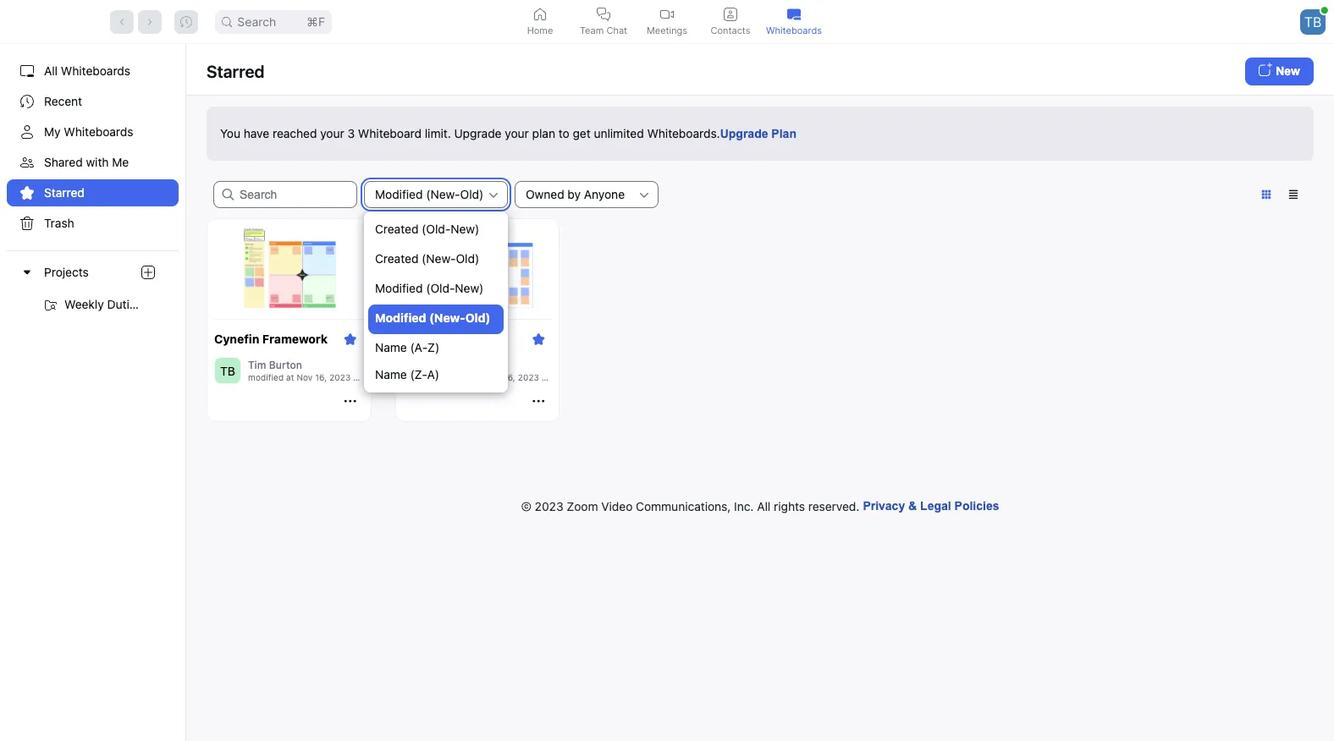 Task type: describe. For each thing, give the bounding box(es) containing it.
team
[[580, 24, 604, 36]]

team chat image
[[597, 7, 611, 21]]

home button
[[509, 0, 572, 43]]

⌘f
[[307, 14, 326, 28]]

search
[[237, 14, 276, 28]]

team chat image
[[597, 7, 611, 21]]

whiteboards
[[767, 24, 822, 36]]

tab list containing home
[[509, 0, 826, 43]]

team chat
[[580, 24, 628, 36]]

contacts
[[711, 24, 751, 36]]

whiteboards button
[[763, 0, 826, 43]]



Task type: vqa. For each thing, say whether or not it's contained in the screenshot.
Laser IMAGE
no



Task type: locate. For each thing, give the bounding box(es) containing it.
tab list
[[509, 0, 826, 43]]

profile contact image
[[724, 7, 738, 21], [724, 7, 738, 21]]

home small image
[[534, 7, 547, 21], [534, 7, 547, 21]]

tb
[[1305, 13, 1322, 30]]

contacts button
[[699, 0, 763, 43]]

meetings
[[647, 24, 688, 36]]

meetings button
[[636, 0, 699, 43]]

magnifier image
[[222, 17, 232, 27]]

online image
[[1322, 7, 1329, 13], [1322, 7, 1329, 13]]

whiteboard small image
[[788, 7, 801, 21], [788, 7, 801, 21]]

video on image
[[661, 7, 674, 21], [661, 7, 674, 21]]

chat
[[607, 24, 628, 36]]

home
[[527, 24, 553, 36]]

team chat button
[[572, 0, 636, 43]]

magnifier image
[[222, 17, 232, 27]]



